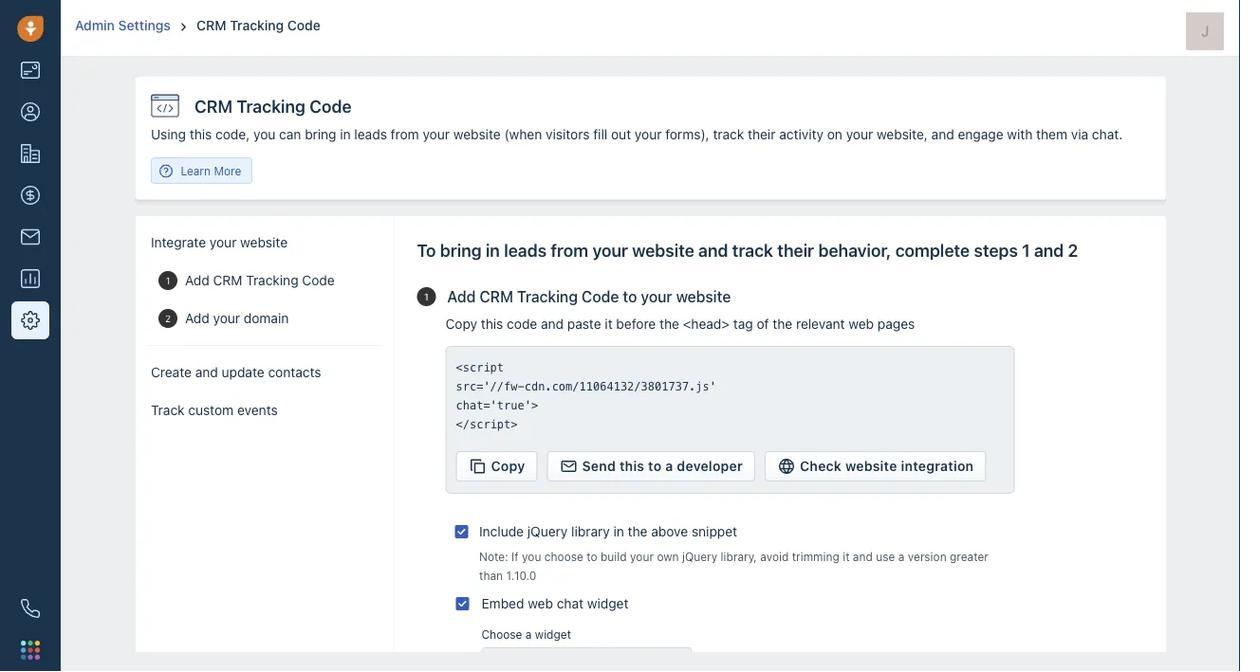 Task type: locate. For each thing, give the bounding box(es) containing it.
a inside note: if you choose to build your own jquery library, avoid trimming it and use a version greater than 1.10.0
[[898, 550, 904, 564]]

2 horizontal spatial 1
[[1022, 240, 1030, 261]]

from
[[550, 240, 588, 261]]

1 horizontal spatial to
[[622, 288, 637, 306]]

crm for add crm tracking code to your website
[[479, 288, 513, 306]]

it right trimming
[[842, 550, 849, 564]]

0 vertical spatial 1
[[1022, 240, 1030, 261]]

2 right steps
[[1068, 240, 1078, 261]]

1 horizontal spatial 1
[[424, 291, 428, 302]]

it inside note: if you choose to build your own jquery library, avoid trimming it and use a version greater than 1.10.0
[[842, 550, 849, 564]]

2
[[1068, 240, 1078, 261], [165, 313, 170, 324]]

0 horizontal spatial in
[[485, 240, 500, 261]]

2 horizontal spatial to
[[648, 459, 661, 474]]

send
[[582, 459, 616, 474]]

0 horizontal spatial a
[[525, 628, 531, 642]]

the right before
[[659, 316, 679, 332]]

1 horizontal spatial widget
[[587, 596, 628, 612]]

choose
[[481, 628, 522, 642]]

the
[[659, 316, 679, 332], [772, 316, 792, 332], [627, 524, 647, 540]]

0 horizontal spatial the
[[627, 524, 647, 540]]

website right check
[[845, 459, 897, 474]]

the left above
[[627, 524, 647, 540]]

0 vertical spatial widget
[[587, 596, 628, 612]]

0 horizontal spatial jquery
[[527, 524, 567, 540]]

their
[[777, 240, 814, 261]]

widget down embed web chat widget
[[535, 628, 571, 642]]

than
[[479, 569, 503, 583]]

check website integration
[[800, 459, 974, 474]]

crm up code
[[479, 288, 513, 306]]

this right send
[[619, 459, 644, 474]]

your inside note: if you choose to build your own jquery library, avoid trimming it and use a version greater than 1.10.0
[[630, 550, 653, 564]]

learn
[[180, 164, 210, 177]]

check
[[800, 459, 841, 474]]

leads
[[504, 240, 546, 261]]

copy inside button
[[491, 459, 525, 474]]

1 vertical spatial 1
[[165, 275, 170, 286]]

0 horizontal spatial widget
[[535, 628, 571, 642]]

add for add crm tracking code to your website
[[447, 288, 475, 306]]

1 vertical spatial this
[[619, 459, 644, 474]]

1 down to
[[424, 291, 428, 302]]

widget right chat
[[587, 596, 628, 612]]

widget
[[587, 596, 628, 612], [535, 628, 571, 642]]

of
[[756, 316, 769, 332]]

phone image
[[21, 600, 40, 619]]

1 horizontal spatial this
[[619, 459, 644, 474]]

to
[[622, 288, 637, 306], [648, 459, 661, 474], [586, 550, 597, 564]]

website
[[240, 235, 287, 251], [632, 240, 694, 261], [676, 288, 731, 306], [845, 459, 897, 474]]

1
[[1022, 240, 1030, 261], [165, 275, 170, 286], [424, 291, 428, 302]]

tracking
[[230, 18, 284, 33], [246, 273, 298, 288], [517, 288, 577, 306]]

it
[[604, 316, 612, 332], [842, 550, 849, 564]]

1 horizontal spatial web
[[848, 316, 874, 332]]

0 vertical spatial a
[[665, 459, 673, 474]]

this for code
[[481, 316, 503, 332]]

1 right steps
[[1022, 240, 1030, 261]]

steps
[[974, 240, 1018, 261]]

tracking for add crm tracking code
[[246, 273, 298, 288]]

web
[[848, 316, 874, 332], [527, 596, 553, 612]]

in right 'bring'
[[485, 240, 500, 261]]

to up before
[[622, 288, 637, 306]]

phone element
[[11, 590, 49, 628]]

0 vertical spatial web
[[848, 316, 874, 332]]

1 vertical spatial in
[[613, 524, 624, 540]]

more
[[213, 164, 241, 177]]

contacts
[[268, 365, 321, 381]]

to left "developer"
[[648, 459, 661, 474]]

code
[[506, 316, 537, 332]]

library,
[[720, 550, 757, 564]]

2 horizontal spatial a
[[898, 550, 904, 564]]

0 horizontal spatial this
[[481, 316, 503, 332]]

add
[[185, 273, 209, 288], [447, 288, 475, 306], [185, 311, 209, 326]]

your left own
[[630, 550, 653, 564]]

tag
[[733, 316, 753, 332]]

create
[[150, 365, 191, 381]]

0 horizontal spatial copy
[[445, 316, 477, 332]]

and left use
[[853, 550, 872, 564]]

admin settings link
[[75, 18, 174, 33]]

0 horizontal spatial 1
[[165, 275, 170, 286]]

a
[[665, 459, 673, 474], [898, 550, 904, 564], [525, 628, 531, 642]]

copy this code and paste it before the <head> tag of the relevant web pages
[[445, 316, 915, 332]]

paste
[[567, 316, 601, 332]]

before
[[616, 316, 656, 332]]

in
[[485, 240, 500, 261], [613, 524, 624, 540]]

bring
[[440, 240, 481, 261]]

1 vertical spatial copy
[[491, 459, 525, 474]]

in up build
[[613, 524, 624, 540]]

to inside note: if you choose to build your own jquery library, avoid trimming it and use a version greater than 1.10.0
[[586, 550, 597, 564]]

copy for copy this code and paste it before the <head> tag of the relevant web pages
[[445, 316, 477, 332]]

this inside send this to a developer button
[[619, 459, 644, 474]]

admin
[[75, 18, 115, 33]]

1 vertical spatial jquery
[[682, 550, 717, 564]]

1 horizontal spatial it
[[842, 550, 849, 564]]

code
[[287, 18, 321, 33], [302, 273, 334, 288], [581, 288, 619, 306]]

None text field
[[456, 359, 1004, 435]]

above
[[651, 524, 688, 540]]

jquery down 'snippet' at the bottom right of the page
[[682, 550, 717, 564]]

2 vertical spatial 1
[[424, 291, 428, 302]]

1 down integrate
[[165, 275, 170, 286]]

2 vertical spatial to
[[586, 550, 597, 564]]

0 vertical spatial copy
[[445, 316, 477, 332]]

web left chat
[[527, 596, 553, 612]]

0 vertical spatial this
[[481, 316, 503, 332]]

add your domain
[[185, 311, 288, 326]]

copy up 'include'
[[491, 459, 525, 474]]

create and update contacts
[[150, 365, 321, 381]]

1 horizontal spatial copy
[[491, 459, 525, 474]]

crm
[[197, 18, 226, 33], [213, 273, 242, 288], [479, 288, 513, 306]]

your
[[209, 235, 236, 251], [592, 240, 628, 261], [641, 288, 672, 306], [213, 311, 240, 326], [630, 550, 653, 564]]

1 vertical spatial widget
[[535, 628, 571, 642]]

2 up create
[[165, 313, 170, 324]]

your left domain
[[213, 311, 240, 326]]

crm for add crm tracking code
[[213, 273, 242, 288]]

avoid
[[760, 550, 788, 564]]

copy button
[[456, 452, 537, 482]]

chat
[[556, 596, 583, 612]]

to bring in leads from your website and track their behavior, complete steps 1 and 2
[[417, 240, 1078, 261]]

website inside button
[[845, 459, 897, 474]]

embed
[[481, 596, 524, 612]]

1 vertical spatial to
[[648, 459, 661, 474]]

version
[[907, 550, 946, 564]]

and
[[698, 240, 728, 261], [1034, 240, 1064, 261], [540, 316, 563, 332], [195, 365, 218, 381], [853, 550, 872, 564]]

1 vertical spatial a
[[898, 550, 904, 564]]

the right of
[[772, 316, 792, 332]]

domain
[[243, 311, 288, 326]]

1 vertical spatial it
[[842, 550, 849, 564]]

0 vertical spatial 2
[[1068, 240, 1078, 261]]

integrate
[[150, 235, 206, 251]]

1 vertical spatial web
[[527, 596, 553, 612]]

a right use
[[898, 550, 904, 564]]

jquery up you
[[527, 524, 567, 540]]

jquery
[[527, 524, 567, 540], [682, 550, 717, 564]]

you
[[521, 550, 541, 564]]

add down 'bring'
[[447, 288, 475, 306]]

1 horizontal spatial a
[[665, 459, 673, 474]]

a left "developer"
[[665, 459, 673, 474]]

1 vertical spatial 2
[[165, 313, 170, 324]]

website up <head>
[[676, 288, 731, 306]]

and right create
[[195, 365, 218, 381]]

crm tracking code
[[197, 18, 321, 33]]

1 horizontal spatial jquery
[[682, 550, 717, 564]]

add down integrate
[[185, 273, 209, 288]]

0 horizontal spatial to
[[586, 550, 597, 564]]

copy left code
[[445, 316, 477, 332]]

a right choose
[[525, 628, 531, 642]]

complete
[[895, 240, 970, 261]]

0 horizontal spatial it
[[604, 316, 612, 332]]

crm down integrate your website at the top left
[[213, 273, 242, 288]]

integration
[[901, 459, 974, 474]]

copy
[[445, 316, 477, 332], [491, 459, 525, 474]]

add up create
[[185, 311, 209, 326]]

this
[[481, 316, 503, 332], [619, 459, 644, 474]]

web left pages at the top of page
[[848, 316, 874, 332]]

0 vertical spatial to
[[622, 288, 637, 306]]

this left code
[[481, 316, 503, 332]]

to left build
[[586, 550, 597, 564]]

and right steps
[[1034, 240, 1064, 261]]

it right the paste
[[604, 316, 612, 332]]

2 horizontal spatial the
[[772, 316, 792, 332]]



Task type: describe. For each thing, give the bounding box(es) containing it.
add crm tracking code
[[185, 273, 334, 288]]

choose a widget
[[481, 628, 571, 642]]

your up before
[[641, 288, 672, 306]]

track custom events
[[150, 403, 277, 419]]

own
[[657, 550, 679, 564]]

library
[[571, 524, 609, 540]]

track
[[150, 403, 184, 419]]

your right integrate
[[209, 235, 236, 251]]

0 vertical spatial it
[[604, 316, 612, 332]]

and right code
[[540, 316, 563, 332]]

include jquery library in the above snippet
[[479, 524, 737, 540]]

to for build
[[586, 550, 597, 564]]

tracking for add crm tracking code to your website
[[517, 288, 577, 306]]

use
[[876, 550, 895, 564]]

settings
[[118, 18, 171, 33]]

track
[[732, 240, 773, 261]]

to for your
[[622, 288, 637, 306]]

a inside button
[[665, 459, 673, 474]]

events
[[237, 403, 277, 419]]

admin settings
[[75, 18, 171, 33]]

include
[[479, 524, 523, 540]]

to
[[417, 240, 436, 261]]

snippet
[[691, 524, 737, 540]]

pages
[[877, 316, 915, 332]]

add for add your domain
[[185, 311, 209, 326]]

learn more
[[180, 164, 241, 177]]

embed web chat widget
[[481, 596, 628, 612]]

relevant
[[796, 316, 845, 332]]

freshworks switcher image
[[21, 642, 40, 661]]

copy for copy
[[491, 459, 525, 474]]

learn more link
[[150, 158, 252, 184]]

this for to
[[619, 459, 644, 474]]

trimming
[[792, 550, 839, 564]]

and inside note: if you choose to build your own jquery library, avoid trimming it and use a version greater than 1.10.0
[[853, 550, 872, 564]]

website up add crm tracking code
[[240, 235, 287, 251]]

send this to a developer
[[582, 459, 743, 474]]

send this to a developer button
[[547, 452, 755, 482]]

1 horizontal spatial 2
[[1068, 240, 1078, 261]]

jquery inside note: if you choose to build your own jquery library, avoid trimming it and use a version greater than 1.10.0
[[682, 550, 717, 564]]

website up copy this code and paste it before the <head> tag of the relevant web pages
[[632, 240, 694, 261]]

code for add crm tracking code
[[302, 273, 334, 288]]

developer
[[677, 459, 743, 474]]

custom
[[188, 403, 233, 419]]

integrate your website
[[150, 235, 287, 251]]

behavior,
[[818, 240, 891, 261]]

update
[[221, 365, 264, 381]]

0 horizontal spatial web
[[527, 596, 553, 612]]

if
[[511, 550, 518, 564]]

choose
[[544, 550, 583, 564]]

code for add crm tracking code to your website
[[581, 288, 619, 306]]

and left "track"
[[698, 240, 728, 261]]

1.10.0
[[506, 569, 536, 583]]

1 horizontal spatial the
[[659, 316, 679, 332]]

to inside button
[[648, 459, 661, 474]]

0 vertical spatial in
[[485, 240, 500, 261]]

crm right settings
[[197, 18, 226, 33]]

0 vertical spatial jquery
[[527, 524, 567, 540]]

add for add crm tracking code
[[185, 273, 209, 288]]

note: if you choose to build your own jquery library, avoid trimming it and use a version greater than 1.10.0
[[479, 550, 988, 583]]

1 horizontal spatial in
[[613, 524, 624, 540]]

0 horizontal spatial 2
[[165, 313, 170, 324]]

check website integration button
[[764, 452, 986, 482]]

note:
[[479, 550, 508, 564]]

add crm tracking code to your website
[[447, 288, 731, 306]]

build
[[600, 550, 627, 564]]

your right from
[[592, 240, 628, 261]]

greater
[[950, 550, 988, 564]]

<head>
[[683, 316, 729, 332]]

2 vertical spatial a
[[525, 628, 531, 642]]



Task type: vqa. For each thing, say whether or not it's contained in the screenshot.
Code associated with Add CRM Tracking Code to your website
yes



